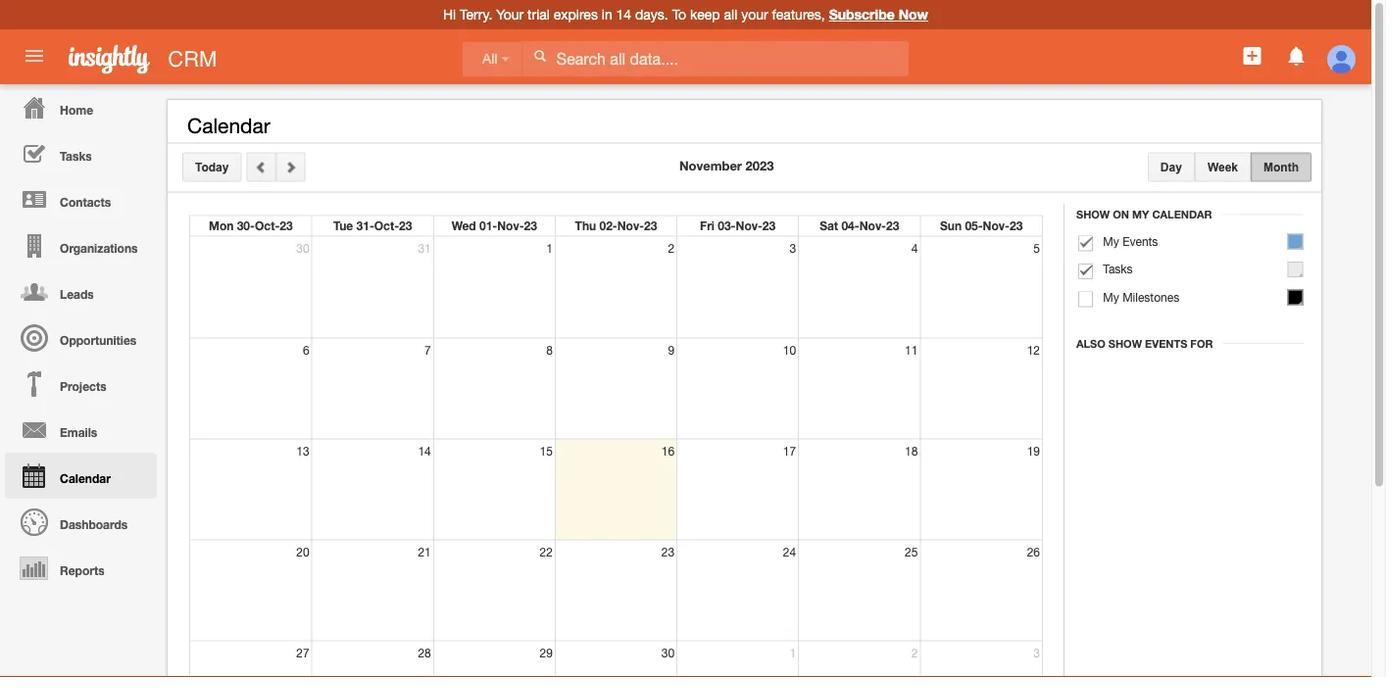 Task type: vqa. For each thing, say whether or not it's contained in the screenshot.


Task type: describe. For each thing, give the bounding box(es) containing it.
Tasks checkbox
[[1079, 264, 1093, 279]]

23 for fri 03-nov-23
[[763, 219, 776, 233]]

subscribe now link
[[829, 6, 929, 23]]

02-
[[600, 219, 617, 233]]

all
[[482, 51, 498, 67]]

5
[[1034, 242, 1040, 255]]

Search all data.... text field
[[522, 41, 909, 76]]

now
[[899, 6, 929, 23]]

21
[[418, 546, 431, 559]]

1 horizontal spatial tasks
[[1103, 262, 1133, 276]]

contacts
[[60, 195, 111, 209]]

wed
[[452, 219, 476, 233]]

0 vertical spatial show
[[1077, 208, 1110, 221]]

milestones
[[1123, 290, 1180, 304]]

0 vertical spatial 14
[[616, 6, 632, 23]]

white image
[[533, 49, 547, 63]]

tue
[[333, 219, 353, 233]]

expires
[[554, 6, 598, 23]]

contacts link
[[5, 176, 157, 223]]

notifications image
[[1285, 44, 1309, 68]]

mon 30-oct-23
[[209, 219, 293, 233]]

27
[[296, 647, 309, 660]]

projects
[[60, 379, 107, 393]]

hi
[[443, 6, 456, 23]]

0 vertical spatial my
[[1133, 208, 1150, 221]]

nov- for 01-
[[497, 219, 524, 233]]

features,
[[772, 6, 825, 23]]

home link
[[5, 84, 157, 130]]

calendar link
[[5, 453, 157, 499]]

today button
[[182, 152, 242, 182]]

all link
[[463, 42, 522, 77]]

emails link
[[5, 407, 157, 453]]

opportunities
[[60, 333, 137, 347]]

wed 01-nov-23
[[452, 219, 537, 233]]

31
[[418, 242, 431, 255]]

7
[[425, 344, 431, 357]]

20
[[296, 546, 309, 559]]

trial
[[528, 6, 550, 23]]

week
[[1208, 160, 1238, 174]]

24
[[783, 546, 796, 559]]

my for my events
[[1103, 234, 1120, 248]]

month
[[1264, 160, 1299, 174]]

thu 02-nov-23
[[575, 219, 657, 233]]

on
[[1113, 208, 1130, 221]]

fri
[[700, 219, 715, 233]]

nov- for 03-
[[736, 219, 763, 233]]

organizations
[[60, 241, 138, 255]]

also
[[1077, 337, 1106, 350]]

13
[[296, 445, 309, 458]]

subscribe
[[829, 6, 895, 23]]

to
[[672, 6, 687, 23]]

all
[[724, 6, 738, 23]]

keep
[[690, 6, 720, 23]]

23 for thu 02-nov-23
[[644, 219, 657, 233]]

28
[[418, 647, 431, 660]]

25
[[905, 546, 918, 559]]

organizations link
[[5, 223, 157, 269]]

tasks link
[[5, 130, 157, 176]]

0 horizontal spatial 3
[[790, 242, 796, 255]]

opportunities link
[[5, 315, 157, 361]]

in
[[602, 6, 613, 23]]

leads
[[60, 287, 94, 301]]

16
[[662, 445, 675, 458]]

05-
[[965, 219, 983, 233]]

1 vertical spatial 3
[[1034, 647, 1040, 660]]

emails
[[60, 426, 97, 439]]

show on my calendar
[[1077, 208, 1212, 221]]

18
[[905, 445, 918, 458]]

0 horizontal spatial 1
[[546, 242, 553, 255]]

9
[[668, 344, 675, 357]]

11
[[905, 344, 918, 357]]

31-
[[356, 219, 374, 233]]



Task type: locate. For each thing, give the bounding box(es) containing it.
calendar up today
[[187, 114, 270, 138]]

show right also
[[1109, 337, 1142, 350]]

1 vertical spatial 1
[[790, 647, 796, 660]]

days.
[[635, 6, 668, 23]]

23 for sun 05-nov-23
[[1010, 219, 1023, 233]]

30-
[[237, 219, 255, 233]]

1 oct- from the left
[[255, 219, 280, 233]]

23
[[280, 219, 293, 233], [399, 219, 412, 233], [524, 219, 537, 233], [644, 219, 657, 233], [763, 219, 776, 233], [886, 219, 899, 233], [1010, 219, 1023, 233], [662, 546, 675, 559]]

14
[[616, 6, 632, 23], [418, 445, 431, 458]]

0 horizontal spatial oct-
[[255, 219, 280, 233]]

4
[[912, 242, 918, 255]]

29
[[540, 647, 553, 660]]

1 horizontal spatial 2
[[912, 647, 918, 660]]

30
[[296, 242, 309, 255], [662, 647, 675, 660]]

1
[[546, 242, 553, 255], [790, 647, 796, 660]]

22
[[540, 546, 553, 559]]

today
[[195, 160, 229, 174]]

0 vertical spatial 30
[[296, 242, 309, 255]]

0 horizontal spatial 14
[[418, 445, 431, 458]]

oct- right tue
[[374, 219, 399, 233]]

terry.
[[460, 6, 493, 23]]

events
[[1123, 234, 1158, 248], [1145, 337, 1188, 350]]

calendar
[[187, 114, 270, 138], [1153, 208, 1212, 221], [60, 472, 111, 485]]

reports
[[60, 564, 105, 578]]

mon
[[209, 219, 234, 233]]

calendar up dashboards link on the bottom of page
[[60, 472, 111, 485]]

23 for mon 30-oct-23
[[280, 219, 293, 233]]

tasks down my events on the right
[[1103, 262, 1133, 276]]

for
[[1191, 337, 1213, 350]]

1 nov- from the left
[[497, 219, 524, 233]]

2 vertical spatial my
[[1103, 290, 1120, 304]]

projects link
[[5, 361, 157, 407]]

november
[[679, 158, 742, 174]]

1 horizontal spatial calendar
[[187, 114, 270, 138]]

calendar down 'day' button
[[1153, 208, 1212, 221]]

nov- for 04-
[[860, 219, 886, 233]]

sun
[[940, 219, 962, 233]]

My Events checkbox
[[1079, 236, 1093, 252]]

0 horizontal spatial calendar
[[60, 472, 111, 485]]

nov- right sat
[[860, 219, 886, 233]]

navigation containing home
[[0, 84, 157, 591]]

nov- for 02-
[[617, 219, 644, 233]]

19
[[1027, 445, 1040, 458]]

15
[[540, 445, 553, 458]]

sat 04-nov-23
[[820, 219, 899, 233]]

0 vertical spatial events
[[1123, 234, 1158, 248]]

01-
[[479, 219, 497, 233]]

tasks inside 'tasks' 'link'
[[60, 149, 92, 163]]

2023
[[746, 158, 774, 174]]

fri 03-nov-23
[[700, 219, 776, 233]]

8
[[546, 344, 553, 357]]

17
[[783, 445, 796, 458]]

oct- right mon
[[255, 219, 280, 233]]

1 vertical spatial events
[[1145, 337, 1188, 350]]

tasks
[[60, 149, 92, 163], [1103, 262, 1133, 276]]

23 for sat 04-nov-23
[[886, 219, 899, 233]]

0 vertical spatial 3
[[790, 242, 796, 255]]

nov- right fri
[[736, 219, 763, 233]]

nov- right sun
[[983, 219, 1010, 233]]

2 oct- from the left
[[374, 219, 399, 233]]

0 vertical spatial 1
[[546, 242, 553, 255]]

0 horizontal spatial 2
[[668, 242, 675, 255]]

1 horizontal spatial 3
[[1034, 647, 1040, 660]]

tasks up contacts link at the top left of the page
[[60, 149, 92, 163]]

dashboards link
[[5, 499, 157, 545]]

3 nov- from the left
[[736, 219, 763, 233]]

week button
[[1195, 152, 1251, 182]]

1 vertical spatial calendar
[[1153, 208, 1212, 221]]

day button
[[1148, 152, 1195, 182]]

1 vertical spatial my
[[1103, 234, 1120, 248]]

2
[[668, 242, 675, 255], [912, 647, 918, 660]]

month button
[[1251, 152, 1312, 182]]

also show events for
[[1077, 337, 1213, 350]]

sun 05-nov-23
[[940, 219, 1023, 233]]

My Milestones checkbox
[[1079, 292, 1093, 307]]

sat
[[820, 219, 838, 233]]

1 vertical spatial 2
[[912, 647, 918, 660]]

your
[[741, 6, 768, 23]]

next image
[[284, 160, 298, 174]]

previous image
[[254, 160, 268, 174]]

my right my milestones option
[[1103, 290, 1120, 304]]

hi terry. your trial expires in 14 days. to keep all your features, subscribe now
[[443, 6, 929, 23]]

6
[[303, 344, 309, 357]]

4 nov- from the left
[[860, 219, 886, 233]]

1 horizontal spatial oct-
[[374, 219, 399, 233]]

1 vertical spatial show
[[1109, 337, 1142, 350]]

12
[[1027, 344, 1040, 357]]

crm
[[168, 46, 217, 71]]

0 vertical spatial calendar
[[187, 114, 270, 138]]

23 for tue 31-oct-23
[[399, 219, 412, 233]]

my for my milestones
[[1103, 290, 1120, 304]]

1 vertical spatial tasks
[[1103, 262, 1133, 276]]

my right on
[[1133, 208, 1150, 221]]

03-
[[718, 219, 736, 233]]

oct- for 31-
[[374, 219, 399, 233]]

events down 'show on my calendar'
[[1123, 234, 1158, 248]]

1 vertical spatial 14
[[418, 445, 431, 458]]

04-
[[842, 219, 860, 233]]

nov- for 05-
[[983, 219, 1010, 233]]

november 2023
[[679, 158, 774, 174]]

my milestones
[[1103, 290, 1180, 304]]

0 horizontal spatial tasks
[[60, 149, 92, 163]]

leads link
[[5, 269, 157, 315]]

2 vertical spatial calendar
[[60, 472, 111, 485]]

day
[[1161, 160, 1182, 174]]

tue 31-oct-23
[[333, 219, 412, 233]]

events left "for"
[[1145, 337, 1188, 350]]

nov-
[[497, 219, 524, 233], [617, 219, 644, 233], [736, 219, 763, 233], [860, 219, 886, 233], [983, 219, 1010, 233]]

5 nov- from the left
[[983, 219, 1010, 233]]

oct- for 30-
[[255, 219, 280, 233]]

home
[[60, 103, 93, 117]]

0 horizontal spatial 30
[[296, 242, 309, 255]]

nov- right wed
[[497, 219, 524, 233]]

1 horizontal spatial 14
[[616, 6, 632, 23]]

reports link
[[5, 545, 157, 591]]

my right my events "checkbox"
[[1103, 234, 1120, 248]]

2 horizontal spatial calendar
[[1153, 208, 1212, 221]]

my events
[[1103, 234, 1158, 248]]

0 vertical spatial 2
[[668, 242, 675, 255]]

2 nov- from the left
[[617, 219, 644, 233]]

nov- right thu
[[617, 219, 644, 233]]

23 for wed 01-nov-23
[[524, 219, 537, 233]]

show left on
[[1077, 208, 1110, 221]]

10
[[783, 344, 796, 357]]

0 vertical spatial tasks
[[60, 149, 92, 163]]

thu
[[575, 219, 596, 233]]

your
[[496, 6, 524, 23]]

1 horizontal spatial 30
[[662, 647, 675, 660]]

oct-
[[255, 219, 280, 233], [374, 219, 399, 233]]

1 horizontal spatial 1
[[790, 647, 796, 660]]

1 vertical spatial 30
[[662, 647, 675, 660]]

navigation
[[0, 84, 157, 591]]

26
[[1027, 546, 1040, 559]]



